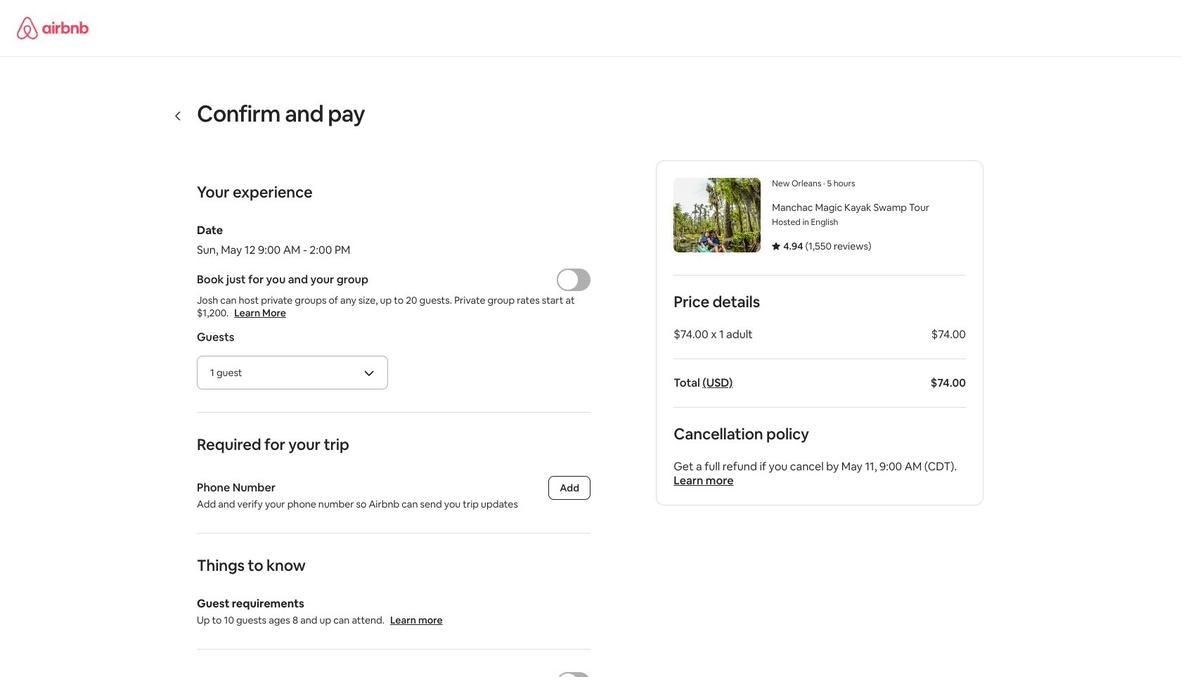 Task type: vqa. For each thing, say whether or not it's contained in the screenshot.
the "or" in What this place offers dialog
no



Task type: describe. For each thing, give the bounding box(es) containing it.
back image
[[173, 110, 184, 121]]



